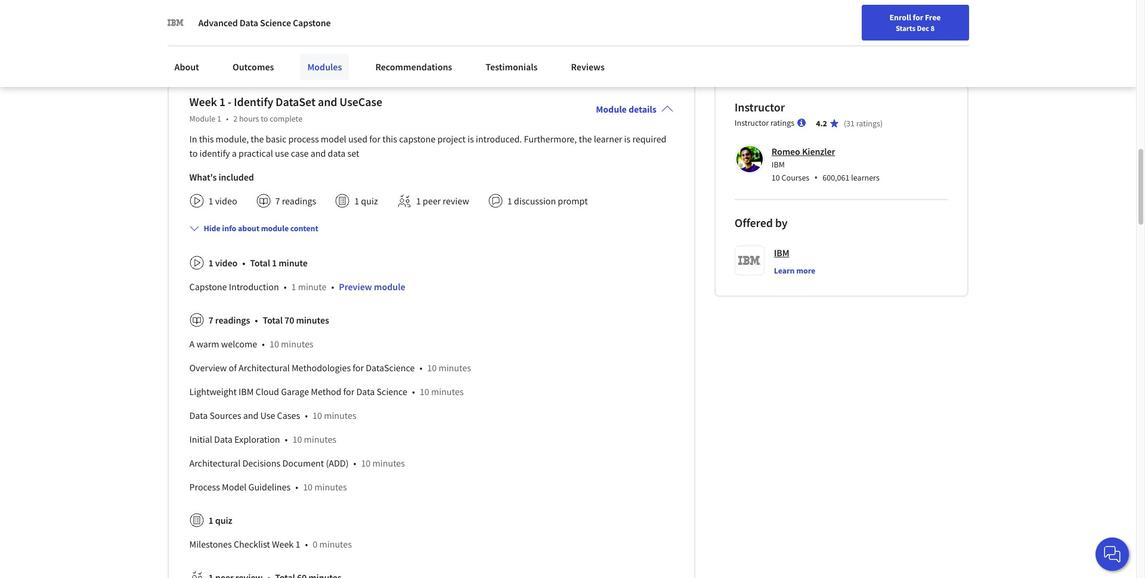 Task type: describe. For each thing, give the bounding box(es) containing it.
1 left peer
[[416, 195, 421, 207]]

1 horizontal spatial quiz
[[361, 195, 378, 207]]

kienzler
[[803, 145, 836, 157]]

1 horizontal spatial deep
[[346, 13, 366, 24]]

week 1 - identify dataset and usecase module 1 • 2 hours to complete
[[189, 94, 383, 124]]

1 vertical spatial how
[[302, 38, 319, 49]]

details
[[629, 103, 657, 115]]

of inside this project completer has proven a deep understanding on massive parallel data processing, data exploration and visualization, advanced machine learning and deep learning and how to apply his knowledge in a real-world practical use case where he justifies architectural decisions, proves understanding the characteristics of different algorithms, frameworks and technologies and how they impact model performance and scalability. read more
[[510, 25, 518, 37]]

modules link
[[300, 54, 349, 80]]

world
[[563, 13, 585, 24]]

milestones checklist week 1 • 0 minutes
[[189, 539, 352, 551]]

2 is from the left
[[625, 133, 631, 145]]

1 down • total 1 minute
[[292, 281, 296, 293]]

7 inside hide info about module content 'region'
[[209, 314, 213, 326]]

enroll for free starts dec 8
[[890, 12, 941, 33]]

algorithms,
[[556, 25, 600, 37]]

identify
[[234, 94, 273, 109]]

practical inside in this module, the basic process model used for this capstone project is introduced. furthermore, the learner is required to identify a practical use case and data set
[[239, 147, 273, 159]]

decisions,
[[309, 25, 347, 37]]

method
[[311, 386, 342, 398]]

what's
[[189, 171, 217, 183]]

total for total 70 minutes
[[263, 314, 283, 326]]

apply
[[448, 13, 469, 24]]

and up decisions,
[[329, 13, 344, 24]]

methodologies
[[292, 362, 351, 374]]

used
[[348, 133, 368, 145]]

dec
[[918, 23, 930, 33]]

furthermore,
[[524, 133, 577, 145]]

basic
[[266, 133, 287, 145]]

what's included
[[189, 171, 254, 183]]

• down cases
[[285, 434, 288, 446]]

0 vertical spatial 7 readings
[[275, 195, 316, 207]]

shopping cart: 1 item image
[[854, 33, 877, 52]]

2 horizontal spatial a
[[538, 13, 543, 24]]

• total 1 minute
[[242, 257, 308, 269]]

data inside in this module, the basic process model used for this capstone project is introduced. furthermore, the learner is required to identify a practical use case and data set
[[328, 147, 346, 159]]

a warm welcome • 10 minutes
[[189, 338, 314, 350]]

outcomes
[[233, 61, 274, 73]]

0 horizontal spatial ratings
[[771, 117, 795, 128]]

reviews
[[571, 61, 605, 73]]

1 left 2
[[217, 113, 221, 124]]

1 left discussion
[[508, 195, 512, 207]]

offered by
[[735, 215, 788, 230]]

of inside hide info about module content 'region'
[[229, 362, 237, 374]]

1 vertical spatial architectural
[[189, 458, 241, 470]]

chat with us image
[[1103, 545, 1123, 565]]

project inside in this module, the basic process model used for this capstone project is introduced. furthermore, the learner is required to identify a practical use case and data set
[[438, 133, 466, 145]]

introduced.
[[476, 133, 522, 145]]

offered
[[735, 215, 773, 230]]

8
[[931, 23, 935, 33]]

his
[[471, 13, 482, 24]]

english
[[904, 37, 933, 49]]

processing,
[[487, 0, 531, 12]]

70
[[285, 314, 294, 326]]

4.2
[[816, 118, 828, 129]]

career
[[819, 38, 842, 48]]

model inside this project completer has proven a deep understanding on massive parallel data processing, data exploration and visualization, advanced machine learning and deep learning and how to apply his knowledge in a real-world practical use case where he justifies architectural decisions, proves understanding the characteristics of different algorithms, frameworks and technologies and how they impact model performance and scalability. read more
[[369, 38, 393, 49]]

in
[[529, 13, 536, 24]]

about
[[175, 61, 199, 73]]

decisions
[[243, 458, 281, 470]]

1 1 video from the top
[[209, 195, 237, 207]]

module details
[[596, 103, 657, 115]]

for left datascience
[[353, 362, 364, 374]]

knowledge
[[485, 13, 527, 24]]

introduction
[[229, 281, 279, 293]]

overview
[[189, 362, 227, 374]]

has
[[257, 0, 271, 12]]

overview of architectural methodologies for datascience • 10 minutes
[[189, 362, 471, 374]]

justifies
[[225, 25, 255, 37]]

proves
[[349, 25, 376, 37]]

lightweight
[[189, 386, 237, 398]]

readings inside hide info about module content 'region'
[[215, 314, 250, 326]]

different
[[520, 25, 554, 37]]

and right "exploration" at top
[[599, 0, 614, 12]]

on
[[390, 0, 401, 12]]

1 peer review
[[416, 195, 469, 207]]

31
[[847, 118, 855, 129]]

1 horizontal spatial 7
[[275, 195, 280, 207]]

2 horizontal spatial data
[[533, 0, 550, 12]]

recommendations
[[376, 61, 453, 73]]

and down massive
[[402, 13, 417, 24]]

find your new career
[[767, 38, 842, 48]]

to inside week 1 - identify dataset and usecase module 1 • 2 hours to complete
[[261, 113, 268, 124]]

about
[[238, 223, 260, 234]]

1 vertical spatial minute
[[298, 281, 327, 293]]

instructor for instructor
[[735, 99, 785, 114]]

romeo kienzler ibm 10 courses • 600,061 learners
[[772, 145, 880, 184]]

a
[[189, 338, 195, 350]]

usecase
[[340, 94, 383, 109]]

show notifications image
[[972, 39, 986, 53]]

1 discussion prompt
[[508, 195, 588, 207]]

this
[[167, 0, 183, 12]]

review
[[443, 195, 469, 207]]

video inside hide info about module content 'region'
[[215, 257, 238, 269]]

technologies
[[233, 38, 283, 49]]

2 learning from the left
[[368, 13, 400, 24]]

0 vertical spatial capstone
[[293, 17, 331, 29]]

he
[[213, 25, 223, 37]]

exploration
[[553, 0, 597, 12]]

welcome
[[221, 338, 257, 350]]

learner
[[594, 133, 623, 145]]

0
[[313, 539, 318, 551]]

prompt
[[558, 195, 588, 207]]

data down the completer
[[240, 17, 258, 29]]

capstone
[[399, 133, 436, 145]]

week inside week 1 - identify dataset and usecase module 1 • 2 hours to complete
[[189, 94, 217, 109]]

1 quiz inside hide info about module content 'region'
[[209, 515, 232, 527]]

ibm image
[[167, 14, 184, 31]]

2 this from the left
[[383, 133, 397, 145]]

1 up the introduction
[[272, 257, 277, 269]]

1 down what's
[[209, 195, 213, 207]]

600,061
[[823, 172, 850, 183]]

module inside hide info about module content 'dropdown button'
[[261, 223, 289, 234]]

romeo
[[772, 145, 801, 157]]

science inside hide info about module content 'region'
[[377, 386, 408, 398]]

-
[[228, 94, 232, 109]]

new
[[802, 38, 818, 48]]

and down the architectural
[[285, 38, 300, 49]]

• down datascience
[[412, 386, 415, 398]]

• total 70 minutes
[[255, 314, 329, 326]]

cases
[[277, 410, 300, 422]]

1 is from the left
[[468, 133, 474, 145]]

read more button
[[167, 46, 212, 59]]

learn more
[[775, 265, 816, 276]]

completer
[[215, 0, 255, 12]]

0 vertical spatial understanding
[[331, 0, 388, 12]]

complete
[[270, 113, 303, 124]]

where
[[187, 25, 211, 37]]

practical inside this project completer has proven a deep understanding on massive parallel data processing, data exploration and visualization, advanced machine learning and deep learning and how to apply his knowledge in a real-world practical use case where he justifies architectural decisions, proves understanding the characteristics of different algorithms, frameworks and technologies and how they impact model performance and scalability. read more
[[587, 13, 620, 24]]

• right (add)
[[354, 458, 357, 470]]

data up initial on the bottom of the page
[[189, 410, 208, 422]]

info
[[222, 223, 236, 234]]

1 video from the top
[[215, 195, 237, 207]]



Task type: vqa. For each thing, say whether or not it's contained in the screenshot.
warm
yes



Task type: locate. For each thing, give the bounding box(es) containing it.
case down the process
[[291, 147, 309, 159]]

project right the "capstone"
[[438, 133, 466, 145]]

1 horizontal spatial project
[[438, 133, 466, 145]]

1 horizontal spatial how
[[419, 13, 436, 24]]

0 vertical spatial of
[[510, 25, 518, 37]]

hide info about module content button
[[185, 218, 323, 239]]

banner navigation
[[10, 0, 336, 33]]

and inside hide info about module content 'region'
[[243, 410, 259, 422]]

use right world
[[622, 13, 636, 24]]

deep
[[309, 0, 329, 12], [346, 13, 366, 24]]

(add)
[[326, 458, 349, 470]]

0 horizontal spatial this
[[199, 133, 214, 145]]

• up the introduction
[[242, 257, 245, 269]]

0 horizontal spatial quiz
[[215, 515, 232, 527]]

• left 600,061
[[815, 171, 818, 184]]

instructor for instructor ratings
[[735, 117, 769, 128]]

preview module link
[[339, 281, 406, 293]]

0 vertical spatial a
[[303, 0, 307, 12]]

read
[[167, 47, 188, 58]]

outcomes link
[[226, 54, 281, 80]]

module,
[[216, 133, 249, 145]]

understanding up performance at the left top
[[378, 25, 435, 37]]

data down datascience
[[357, 386, 375, 398]]

1 vertical spatial case
[[291, 147, 309, 159]]

advanced
[[220, 13, 257, 24]]

2 horizontal spatial to
[[438, 13, 446, 24]]

1 horizontal spatial practical
[[587, 13, 620, 24]]

for right used
[[370, 133, 381, 145]]

romeo kienzler image
[[737, 146, 763, 172]]

and inside in this module, the basic process model used for this capstone project is introduced. furthermore, the learner is required to identify a practical use case and data set
[[311, 147, 326, 159]]

dataset
[[276, 94, 316, 109]]

1 up milestones
[[209, 515, 213, 527]]

week left -
[[189, 94, 217, 109]]

1 quiz down set
[[355, 195, 378, 207]]

week right checklist
[[272, 539, 294, 551]]

more right learn
[[797, 265, 816, 276]]

initial
[[189, 434, 212, 446]]

1 vertical spatial module
[[374, 281, 406, 293]]

0 horizontal spatial module
[[261, 223, 289, 234]]

datascience
[[366, 362, 415, 374]]

in this module, the basic process model used for this capstone project is introduced. furthermore, the learner is required to identify a practical use case and data set
[[189, 133, 667, 159]]

model left used
[[321, 133, 347, 145]]

module up in
[[189, 113, 216, 124]]

1 vertical spatial quiz
[[215, 515, 232, 527]]

of
[[510, 25, 518, 37], [229, 362, 237, 374]]

• up a warm welcome • 10 minutes at the left bottom of the page
[[255, 314, 258, 326]]

0 vertical spatial more
[[190, 47, 212, 58]]

to inside this project completer has proven a deep understanding on massive parallel data processing, data exploration and visualization, advanced machine learning and deep learning and how to apply his knowledge in a real-world practical use case where he justifies architectural decisions, proves understanding the characteristics of different algorithms, frameworks and technologies and how they impact model performance and scalability. read more
[[438, 13, 446, 24]]

0 vertical spatial minute
[[279, 257, 308, 269]]

0 vertical spatial total
[[250, 257, 270, 269]]

0 horizontal spatial of
[[229, 362, 237, 374]]

included
[[219, 171, 254, 183]]

this project completer has proven a deep understanding on massive parallel data processing, data exploration and visualization, advanced machine learning and deep learning and how to apply his knowledge in a real-world practical use case where he justifies architectural decisions, proves understanding the characteristics of different algorithms, frameworks and technologies and how they impact model performance and scalability. read more
[[167, 0, 638, 58]]

project
[[185, 0, 213, 12], [438, 133, 466, 145]]

architectural up process
[[189, 458, 241, 470]]

7
[[275, 195, 280, 207], [209, 314, 213, 326]]

0 horizontal spatial model
[[321, 133, 347, 145]]

instructor ratings
[[735, 117, 795, 128]]

to inside in this module, the basic process model used for this capstone project is introduced. furthermore, the learner is required to identify a practical use case and data set
[[189, 147, 198, 159]]

more inside button
[[797, 265, 816, 276]]

hide
[[204, 223, 221, 234]]

2 instructor from the top
[[735, 117, 769, 128]]

the down apply
[[437, 25, 450, 37]]

use
[[622, 13, 636, 24], [275, 147, 289, 159]]

0 horizontal spatial to
[[189, 147, 198, 159]]

1 vertical spatial total
[[263, 314, 283, 326]]

minute up • total 70 minutes
[[298, 281, 327, 293]]

learn more button
[[775, 265, 816, 277]]

visualization,
[[167, 13, 218, 24]]

testimonials
[[486, 61, 538, 73]]

exploration
[[235, 434, 280, 446]]

modules
[[308, 61, 342, 73]]

architectural
[[239, 362, 290, 374], [189, 458, 241, 470]]

1 down set
[[355, 195, 359, 207]]

0 horizontal spatial learning
[[295, 13, 327, 24]]

1 horizontal spatial readings
[[282, 195, 316, 207]]

1 vertical spatial more
[[797, 265, 816, 276]]

hide info about module content region
[[189, 246, 674, 579]]

case up the 'frameworks'
[[167, 25, 185, 37]]

model inside in this module, the basic process model used for this capstone project is introduced. furthermore, the learner is required to identify a practical use case and data set
[[321, 133, 347, 145]]

a down module,
[[232, 147, 237, 159]]

7 up hide info about module content
[[275, 195, 280, 207]]

how down massive
[[419, 13, 436, 24]]

0 horizontal spatial case
[[167, 25, 185, 37]]

find your new career link
[[761, 36, 848, 51]]

guidelines
[[249, 481, 291, 493]]

1 horizontal spatial learning
[[368, 13, 400, 24]]

and down the process
[[311, 147, 326, 159]]

for inside in this module, the basic process model used for this capstone project is introduced. furthermore, the learner is required to identify a practical use case and data set
[[370, 133, 381, 145]]

1 vertical spatial readings
[[215, 314, 250, 326]]

0 horizontal spatial readings
[[215, 314, 250, 326]]

advanced data science capstone
[[198, 17, 331, 29]]

more inside this project completer has proven a deep understanding on massive parallel data processing, data exploration and visualization, advanced machine learning and deep learning and how to apply his knowledge in a real-world practical use case where he justifies architectural decisions, proves understanding the characteristics of different algorithms, frameworks and technologies and how they impact model performance and scalability. read more
[[190, 47, 212, 58]]

1 video down info
[[209, 257, 238, 269]]

performance
[[396, 38, 446, 49]]

1 vertical spatial week
[[272, 539, 294, 551]]

instructor up 'romeo kienzler' 'image'
[[735, 117, 769, 128]]

0 vertical spatial deep
[[309, 0, 329, 12]]

practical down basic
[[239, 147, 273, 159]]

characteristics
[[452, 25, 508, 37]]

minutes
[[296, 314, 329, 326], [281, 338, 314, 350], [439, 362, 471, 374], [431, 386, 464, 398], [324, 410, 357, 422], [304, 434, 337, 446], [373, 458, 405, 470], [315, 481, 347, 493], [320, 539, 352, 551]]

is
[[468, 133, 474, 145], [625, 133, 631, 145]]

a inside in this module, the basic process model used for this capstone project is introduced. furthermore, the learner is required to identify a practical use case and data set
[[232, 147, 237, 159]]

0 vertical spatial project
[[185, 0, 213, 12]]

• inside romeo kienzler ibm 10 courses • 600,061 learners
[[815, 171, 818, 184]]

1 learning from the left
[[295, 13, 327, 24]]

1 vertical spatial capstone
[[189, 281, 227, 293]]

case inside in this module, the basic process model used for this capstone project is introduced. furthermore, the learner is required to identify a practical use case and data set
[[291, 147, 309, 159]]

1 horizontal spatial 1 quiz
[[355, 195, 378, 207]]

of down knowledge
[[510, 25, 518, 37]]

0 horizontal spatial project
[[185, 0, 213, 12]]

None search field
[[170, 31, 457, 55]]

0 horizontal spatial a
[[232, 147, 237, 159]]

1 vertical spatial use
[[275, 147, 289, 159]]

to right hours
[[261, 113, 268, 124]]

0 vertical spatial module
[[261, 223, 289, 234]]

understanding
[[331, 0, 388, 12], [378, 25, 435, 37]]

courses
[[782, 172, 810, 183]]

ratings up romeo
[[771, 117, 795, 128]]

1 vertical spatial video
[[215, 257, 238, 269]]

• down • total 1 minute
[[284, 281, 287, 293]]

science down datascience
[[377, 386, 408, 398]]

initial data exploration • 10 minutes
[[189, 434, 337, 446]]

case
[[167, 25, 185, 37], [291, 147, 309, 159]]

1 this from the left
[[199, 133, 214, 145]]

data right initial on the bottom of the page
[[214, 434, 233, 446]]

total left 70 on the bottom left of the page
[[263, 314, 283, 326]]

use
[[261, 410, 275, 422]]

model down the "proves"
[[369, 38, 393, 49]]

1 horizontal spatial of
[[510, 25, 518, 37]]

0 horizontal spatial the
[[251, 133, 264, 145]]

2 video from the top
[[215, 257, 238, 269]]

0 horizontal spatial week
[[189, 94, 217, 109]]

0 horizontal spatial capstone
[[189, 281, 227, 293]]

1 horizontal spatial model
[[369, 38, 393, 49]]

1 horizontal spatial science
[[377, 386, 408, 398]]

for up dec at the right top
[[913, 12, 924, 23]]

1 horizontal spatial week
[[272, 539, 294, 551]]

7 readings up content
[[275, 195, 316, 207]]

for inside enroll for free starts dec 8
[[913, 12, 924, 23]]

week inside hide info about module content 'region'
[[272, 539, 294, 551]]

0 horizontal spatial deep
[[309, 0, 329, 12]]

set
[[348, 147, 360, 159]]

10 inside romeo kienzler ibm 10 courses • 600,061 learners
[[772, 172, 780, 183]]

1 horizontal spatial module
[[374, 281, 406, 293]]

discussion
[[514, 195, 556, 207]]

to
[[438, 13, 446, 24], [261, 113, 268, 124], [189, 147, 198, 159]]

and down apply
[[449, 38, 463, 49]]

massive
[[403, 0, 434, 12]]

reviews link
[[564, 54, 612, 80]]

project inside this project completer has proven a deep understanding on massive parallel data processing, data exploration and visualization, advanced machine learning and deep learning and how to apply his knowledge in a real-world practical use case where he justifies architectural decisions, proves understanding the characteristics of different algorithms, frameworks and technologies and how they impact model performance and scalability. read more
[[185, 0, 213, 12]]

understanding up the "proves"
[[331, 0, 388, 12]]

• right welcome
[[262, 338, 265, 350]]

ibm up learn
[[775, 247, 790, 259]]

0 vertical spatial 1 video
[[209, 195, 237, 207]]

project up visualization,
[[185, 0, 213, 12]]

• right datascience
[[420, 362, 423, 374]]

is right learner at the right top
[[625, 133, 631, 145]]

minute
[[279, 257, 308, 269], [298, 281, 327, 293]]

module inside week 1 - identify dataset and usecase module 1 • 2 hours to complete
[[189, 113, 216, 124]]

2 vertical spatial a
[[232, 147, 237, 159]]

• right cases
[[305, 410, 308, 422]]

1 video inside hide info about module content 'region'
[[209, 257, 238, 269]]

learn
[[775, 265, 795, 276]]

0 vertical spatial use
[[622, 13, 636, 24]]

use inside in this module, the basic process model used for this capstone project is introduced. furthermore, the learner is required to identify a practical use case and data set
[[275, 147, 289, 159]]

1 horizontal spatial ratings
[[857, 118, 881, 129]]

machine
[[259, 13, 293, 24]]

learning
[[295, 13, 327, 24], [368, 13, 400, 24]]

architectural up cloud
[[239, 362, 290, 374]]

module up learner at the right top
[[596, 103, 627, 115]]

and inside week 1 - identify dataset and usecase module 1 • 2 hours to complete
[[318, 94, 337, 109]]

minute up capstone introduction • 1 minute • preview module
[[279, 257, 308, 269]]

to down in
[[189, 147, 198, 159]]

more up the about
[[190, 47, 212, 58]]

identify
[[200, 147, 230, 159]]

readings
[[282, 195, 316, 207], [215, 314, 250, 326]]

cloud
[[256, 386, 279, 398]]

for right 'method'
[[344, 386, 355, 398]]

0 horizontal spatial science
[[260, 17, 291, 29]]

0 horizontal spatial data
[[328, 147, 346, 159]]

use down basic
[[275, 147, 289, 159]]

1 vertical spatial 7
[[209, 314, 213, 326]]

find
[[767, 38, 783, 48]]

0 vertical spatial architectural
[[239, 362, 290, 374]]

capstone up they
[[293, 17, 331, 29]]

info about module content element
[[185, 213, 674, 579]]

0 vertical spatial case
[[167, 25, 185, 37]]

and
[[599, 0, 614, 12], [329, 13, 344, 24], [402, 13, 417, 24], [216, 38, 231, 49], [285, 38, 300, 49], [449, 38, 463, 49], [318, 94, 337, 109], [311, 147, 326, 159], [243, 410, 259, 422]]

advanced
[[198, 17, 238, 29]]

starts
[[896, 23, 916, 33]]

how left they
[[302, 38, 319, 49]]

1 horizontal spatial a
[[303, 0, 307, 12]]

1 vertical spatial a
[[538, 13, 543, 24]]

video down info
[[215, 257, 238, 269]]

0 vertical spatial instructor
[[735, 99, 785, 114]]

ibm inside hide info about module content 'region'
[[239, 386, 254, 398]]

learning down on
[[368, 13, 400, 24]]

0 vertical spatial quiz
[[361, 195, 378, 207]]

use inside this project completer has proven a deep understanding on massive parallel data processing, data exploration and visualization, advanced machine learning and deep learning and how to apply his knowledge in a real-world practical use case where he justifies architectural decisions, proves understanding the characteristics of different algorithms, frameworks and technologies and how they impact model performance and scalability. read more
[[622, 13, 636, 24]]

1 vertical spatial to
[[261, 113, 268, 124]]

7 readings up welcome
[[209, 314, 250, 326]]

hide info about module content
[[204, 223, 319, 234]]

model
[[369, 38, 393, 49], [321, 133, 347, 145]]

0 horizontal spatial practical
[[239, 147, 273, 159]]

2 vertical spatial ibm
[[239, 386, 254, 398]]

a right proven
[[303, 0, 307, 12]]

0 horizontal spatial 7
[[209, 314, 213, 326]]

1 horizontal spatial use
[[622, 13, 636, 24]]

7 up warm
[[209, 314, 213, 326]]

1 instructor from the top
[[735, 99, 785, 114]]

and right dataset
[[318, 94, 337, 109]]

0 vertical spatial model
[[369, 38, 393, 49]]

1 left -
[[219, 94, 226, 109]]

module right about
[[261, 223, 289, 234]]

1 video
[[209, 195, 237, 207], [209, 257, 238, 269]]

video down what's included at the left of the page
[[215, 195, 237, 207]]

capstone
[[293, 17, 331, 29], [189, 281, 227, 293]]

0 horizontal spatial 7 readings
[[209, 314, 250, 326]]

to down the parallel on the left
[[438, 13, 446, 24]]

( 31 ratings )
[[844, 118, 883, 129]]

0 horizontal spatial 1 quiz
[[209, 515, 232, 527]]

0 horizontal spatial more
[[190, 47, 212, 58]]

ibm link
[[775, 246, 790, 260]]

lightweight ibm cloud garage method for data science • 10 minutes
[[189, 386, 464, 398]]

1 horizontal spatial is
[[625, 133, 631, 145]]

ibm down romeo
[[772, 159, 785, 170]]

0 horizontal spatial module
[[189, 113, 216, 124]]

a right in
[[538, 13, 543, 24]]

data left set
[[328, 147, 346, 159]]

and left use
[[243, 410, 259, 422]]

0 vertical spatial week
[[189, 94, 217, 109]]

1 horizontal spatial data
[[467, 0, 485, 12]]

instructor up instructor ratings
[[735, 99, 785, 114]]

ibm left cloud
[[239, 386, 254, 398]]

1 down hide
[[209, 257, 213, 269]]

• down 'architectural decisions document (add) • 10 minutes'
[[296, 481, 298, 493]]

1 vertical spatial ibm
[[775, 247, 790, 259]]

1 quiz up milestones
[[209, 515, 232, 527]]

they
[[321, 38, 338, 49]]

2 horizontal spatial the
[[579, 133, 592, 145]]

practical
[[587, 13, 620, 24], [239, 147, 273, 159]]

proven
[[273, 0, 300, 12]]

0 horizontal spatial how
[[302, 38, 319, 49]]

week
[[189, 94, 217, 109], [272, 539, 294, 551]]

1 horizontal spatial 7 readings
[[275, 195, 316, 207]]

1 vertical spatial 1 quiz
[[209, 515, 232, 527]]

capstone inside hide info about module content 'region'
[[189, 281, 227, 293]]

0 horizontal spatial is
[[468, 133, 474, 145]]

in
[[189, 133, 197, 145]]

2 1 video from the top
[[209, 257, 238, 269]]

model
[[222, 481, 247, 493]]

0 vertical spatial 1 quiz
[[355, 195, 378, 207]]

• left preview
[[331, 281, 334, 293]]

1 horizontal spatial capstone
[[293, 17, 331, 29]]

0 horizontal spatial use
[[275, 147, 289, 159]]

this right in
[[199, 133, 214, 145]]

0 vertical spatial practical
[[587, 13, 620, 24]]

for
[[913, 12, 924, 23], [370, 133, 381, 145], [353, 362, 364, 374], [344, 386, 355, 398]]

and down he
[[216, 38, 231, 49]]

process
[[189, 481, 220, 493]]

learning up decisions,
[[295, 13, 327, 24]]

module inside hide info about module content 'region'
[[374, 281, 406, 293]]

data up his
[[467, 0, 485, 12]]

total up the introduction
[[250, 257, 270, 269]]

real-
[[545, 13, 563, 24]]

is left introduced.
[[468, 133, 474, 145]]

science down proven
[[260, 17, 291, 29]]

0 vertical spatial ibm
[[772, 159, 785, 170]]

1 vertical spatial deep
[[346, 13, 366, 24]]

total for total 1 minute
[[250, 257, 270, 269]]

1 horizontal spatial module
[[596, 103, 627, 115]]

1 vertical spatial understanding
[[378, 25, 435, 37]]

milestones
[[189, 539, 232, 551]]

the left basic
[[251, 133, 264, 145]]

architectural decisions document (add) • 10 minutes
[[189, 458, 405, 470]]

1 horizontal spatial the
[[437, 25, 450, 37]]

case inside this project completer has proven a deep understanding on massive parallel data processing, data exploration and visualization, advanced machine learning and deep learning and how to apply his knowledge in a real-world practical use case where he justifies architectural decisions, proves understanding the characteristics of different algorithms, frameworks and technologies and how they impact model performance and scalability. read more
[[167, 25, 185, 37]]

deep up the "proves"
[[346, 13, 366, 24]]

1 left 0
[[296, 539, 300, 551]]

1 video down what's included at the left of the page
[[209, 195, 237, 207]]

1 vertical spatial of
[[229, 362, 237, 374]]

0 vertical spatial readings
[[282, 195, 316, 207]]

• inside week 1 - identify dataset and usecase module 1 • 2 hours to complete
[[226, 113, 229, 124]]

the inside this project completer has proven a deep understanding on massive parallel data processing, data exploration and visualization, advanced machine learning and deep learning and how to apply his knowledge in a real-world practical use case where he justifies architectural decisions, proves understanding the characteristics of different algorithms, frameworks and technologies and how they impact model performance and scalability. read more
[[437, 25, 450, 37]]

sources
[[210, 410, 241, 422]]

ibm inside romeo kienzler ibm 10 courses • 600,061 learners
[[772, 159, 785, 170]]

1 vertical spatial instructor
[[735, 117, 769, 128]]

science
[[260, 17, 291, 29], [377, 386, 408, 398]]

module
[[596, 103, 627, 115], [189, 113, 216, 124]]

quiz inside hide info about module content 'region'
[[215, 515, 232, 527]]

7 readings inside hide info about module content 'region'
[[209, 314, 250, 326]]

data up in
[[533, 0, 550, 12]]

0 vertical spatial how
[[419, 13, 436, 24]]

• left 0
[[305, 539, 308, 551]]

0 vertical spatial 7
[[275, 195, 280, 207]]



